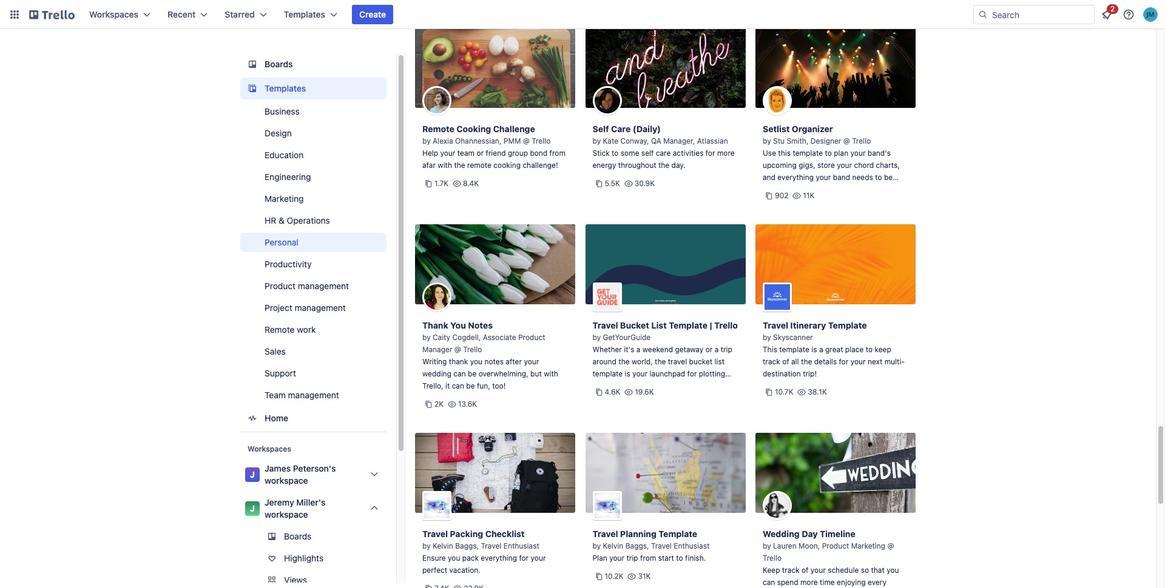 Task type: locate. For each thing, give the bounding box(es) containing it.
by left "lauren"
[[763, 542, 771, 551]]

trip inside travel bucket list template | trello by getyourguide whether it's a weekend getaway or a trip around the world, the travel bucket list template is your launchpad for plotting your next great adventure.
[[721, 345, 732, 354]]

friend
[[486, 149, 506, 158]]

remote for remote cooking challenge by alexia ohannessian, pmm @ trello help your team or friend group bond from afar with the remote cooking challenge!
[[422, 124, 454, 134]]

a up details
[[819, 345, 823, 354]]

0 horizontal spatial you
[[448, 554, 460, 563]]

0 horizontal spatial more
[[717, 149, 735, 158]]

can down the thank
[[453, 370, 466, 379]]

0 vertical spatial track
[[763, 357, 780, 367]]

james
[[265, 464, 291, 474]]

0 vertical spatial you
[[470, 357, 482, 367]]

0 horizontal spatial remote
[[265, 325, 295, 335]]

1 vertical spatial workspace
[[265, 510, 308, 520]]

template board image
[[245, 81, 260, 96]]

enthusiast inside travel planning template by kelvin baggs, travel enthusiast plan your trip from start to finish.
[[674, 542, 710, 551]]

j left 'james'
[[250, 470, 255, 480]]

1 boards link from the top
[[240, 53, 387, 75]]

2 kelvin from the left
[[603, 542, 623, 551]]

templates right starred popup button
[[284, 9, 325, 19]]

workspace for james
[[265, 476, 308, 486]]

kelvin baggs, travel enthusiast image up 'planning'
[[593, 492, 622, 521]]

the right 'all' on the right of the page
[[801, 357, 812, 367]]

0 horizontal spatial everything
[[481, 554, 517, 563]]

the down care
[[658, 161, 669, 170]]

1 horizontal spatial remote
[[422, 124, 454, 134]]

getyourguide
[[603, 333, 651, 342]]

personal link
[[240, 233, 387, 252]]

everything down gigs,
[[778, 173, 814, 182]]

0 vertical spatial templates
[[284, 9, 325, 19]]

around
[[593, 357, 617, 367]]

travel inside travel bucket list template | trello by getyourguide whether it's a weekend getaway or a trip around the world, the travel bucket list template is your launchpad for plotting your next great adventure.
[[593, 320, 618, 331]]

2k
[[434, 400, 444, 409]]

1 kelvin baggs, travel enthusiast image from the left
[[422, 492, 451, 521]]

product down timeline
[[822, 542, 849, 551]]

1 horizontal spatial next
[[868, 357, 882, 367]]

boards link for views
[[240, 527, 387, 547]]

0 vertical spatial boards link
[[240, 53, 387, 75]]

1 vertical spatial marketing
[[851, 542, 885, 551]]

list
[[714, 357, 725, 367]]

next inside "travel itinerary template by skyscanner this template is a great place to keep track of all the details for your next multi- destination trip!"
[[868, 357, 882, 367]]

product up after
[[518, 333, 545, 342]]

work
[[297, 325, 316, 335]]

1 vertical spatial great
[[627, 382, 644, 391]]

1 horizontal spatial you
[[470, 357, 482, 367]]

great inside "travel itinerary template by skyscanner this template is a great place to keep track of all the details for your next multi- destination trip!"
[[825, 345, 843, 354]]

for inside travel bucket list template | trello by getyourguide whether it's a weekend getaway or a trip around the world, the travel bucket list template is your launchpad for plotting your next great adventure.
[[687, 370, 697, 379]]

2 workspace from the top
[[265, 510, 308, 520]]

0 horizontal spatial kelvin baggs, travel enthusiast image
[[422, 492, 451, 521]]

travel inside "travel itinerary template by skyscanner this template is a great place to keep track of all the details for your next multi- destination trip!"
[[763, 320, 788, 331]]

more left time
[[800, 578, 818, 587]]

baggs, down 'planning'
[[625, 542, 649, 551]]

by inside the thank you notes by caity cogdell, associate product manager @ trello writing thank you notes after your wedding can be overwhelming, but with trello, it can be fun, too!
[[422, 333, 431, 342]]

business link
[[240, 102, 387, 121]]

marketing up & at left top
[[265, 194, 304, 204]]

template inside travel bucket list template | trello by getyourguide whether it's a weekend getaway or a trip around the world, the travel bucket list template is your launchpad for plotting your next great adventure.
[[593, 370, 623, 379]]

of down the moon,
[[802, 566, 809, 575]]

1 horizontal spatial with
[[544, 370, 558, 379]]

project management
[[265, 303, 346, 313]]

you right that
[[887, 566, 899, 575]]

energy
[[593, 161, 616, 170]]

0 horizontal spatial baggs,
[[455, 542, 479, 551]]

management for team management
[[288, 390, 339, 400]]

by inside "travel itinerary template by skyscanner this template is a great place to keep track of all the details for your next multi- destination trip!"
[[763, 333, 771, 342]]

all
[[791, 357, 799, 367]]

or
[[477, 149, 484, 158], [705, 345, 713, 354]]

1 vertical spatial is
[[625, 370, 630, 379]]

be left fun,
[[466, 382, 475, 391]]

1 horizontal spatial track
[[782, 566, 800, 575]]

the down team
[[454, 161, 465, 170]]

0 vertical spatial can
[[453, 370, 466, 379]]

1 vertical spatial j
[[250, 504, 255, 514]]

marketing link
[[240, 189, 387, 209]]

great up details
[[825, 345, 843, 354]]

remote down project
[[265, 325, 295, 335]]

gigs,
[[799, 161, 815, 170]]

by up "plan"
[[593, 542, 601, 551]]

to down charts,
[[875, 173, 882, 182]]

0 vertical spatial workspace
[[265, 476, 308, 486]]

0 horizontal spatial from
[[550, 149, 565, 158]]

to up store
[[825, 149, 832, 158]]

thank you notes by caity cogdell, associate product manager @ trello writing thank you notes after your wedding can be overwhelming, but with trello, it can be fun, too!
[[422, 320, 558, 391]]

trip up list at the bottom right of the page
[[721, 345, 732, 354]]

enjoying
[[837, 578, 866, 587]]

kelvin baggs, travel enthusiast image
[[422, 492, 451, 521], [593, 492, 622, 521]]

2 vertical spatial product
[[822, 542, 849, 551]]

ohannessian,
[[455, 137, 501, 146]]

j for james
[[250, 470, 255, 480]]

for
[[706, 149, 715, 158], [839, 357, 848, 367], [687, 370, 697, 379], [519, 554, 529, 563]]

for inside self care (daily) by kate conway, qa manager, atlassian stick to some self care activities for more energy throughout the day.
[[706, 149, 715, 158]]

1 vertical spatial next
[[610, 382, 624, 391]]

be down the thank
[[468, 370, 476, 379]]

0 vertical spatial trip
[[721, 345, 732, 354]]

0 horizontal spatial a
[[636, 345, 640, 354]]

|
[[710, 320, 712, 331]]

chord
[[854, 161, 874, 170]]

your inside the thank you notes by caity cogdell, associate product manager @ trello writing thank you notes after your wedding can be overwhelming, but with trello, it can be fun, too!
[[524, 357, 539, 367]]

by for self care (daily)
[[593, 137, 601, 146]]

and
[[763, 173, 775, 182]]

can right it
[[452, 382, 464, 391]]

0 horizontal spatial enthusiast
[[504, 542, 539, 551]]

2 vertical spatial can
[[763, 578, 775, 587]]

to left keep
[[866, 345, 873, 354]]

track down this
[[763, 357, 780, 367]]

a right it's
[[636, 345, 640, 354]]

workspaces button
[[82, 5, 158, 24]]

management down productivity link
[[298, 281, 349, 291]]

template for travel itinerary template
[[828, 320, 867, 331]]

workspace inside jeremy miller's workspace
[[265, 510, 308, 520]]

trello inside travel bucket list template | trello by getyourguide whether it's a weekend getaway or a trip around the world, the travel bucket list template is your launchpad for plotting your next great adventure.
[[714, 320, 738, 331]]

world,
[[632, 357, 653, 367]]

workspace down jeremy
[[265, 510, 308, 520]]

travel
[[593, 320, 618, 331], [763, 320, 788, 331], [422, 529, 448, 539], [593, 529, 618, 539], [481, 542, 501, 551], [651, 542, 672, 551]]

management down support link
[[288, 390, 339, 400]]

1 horizontal spatial from
[[640, 554, 656, 563]]

starred button
[[217, 5, 274, 24]]

enthusiast down checklist at the bottom
[[504, 542, 539, 551]]

templates link
[[240, 78, 387, 100]]

is down it's
[[625, 370, 630, 379]]

for down checklist at the bottom
[[519, 554, 529, 563]]

kelvin for packing
[[433, 542, 453, 551]]

ensure
[[422, 554, 446, 563]]

0 horizontal spatial kelvin
[[433, 542, 453, 551]]

0 horizontal spatial with
[[438, 161, 452, 170]]

product up project
[[265, 281, 296, 291]]

by inside the setlist organizer by stu smith, designer @ trello use this template to plan your band's upcoming gigs, store your chord charts, and everything your band needs to be successful.
[[763, 137, 771, 146]]

2 kelvin baggs, travel enthusiast image from the left
[[593, 492, 622, 521]]

2 horizontal spatial a
[[819, 345, 823, 354]]

baggs, inside travel planning template by kelvin baggs, travel enthusiast plan your trip from start to finish.
[[625, 542, 649, 551]]

2 boards link from the top
[[240, 527, 387, 547]]

1 enthusiast from the left
[[504, 542, 539, 551]]

enthusiast for checklist
[[504, 542, 539, 551]]

from left start
[[640, 554, 656, 563]]

enthusiast up 'finish.'
[[674, 542, 710, 551]]

template inside the setlist organizer by stu smith, designer @ trello use this template to plan your band's upcoming gigs, store your chord charts, and everything your band needs to be successful.
[[793, 149, 823, 158]]

1 vertical spatial trip
[[627, 554, 638, 563]]

0 vertical spatial be
[[884, 173, 893, 182]]

can down keep
[[763, 578, 775, 587]]

1 horizontal spatial kelvin baggs, travel enthusiast image
[[593, 492, 622, 521]]

trip up the 31k
[[627, 554, 638, 563]]

everything down checklist at the bottom
[[481, 554, 517, 563]]

0 vertical spatial of
[[782, 357, 789, 367]]

charts,
[[876, 161, 900, 170]]

1 vertical spatial from
[[640, 554, 656, 563]]

template down around
[[593, 370, 623, 379]]

template up gigs,
[[793, 149, 823, 158]]

boards link up templates link
[[240, 53, 387, 75]]

template up 'all' on the right of the page
[[779, 345, 809, 354]]

views
[[284, 575, 307, 586]]

care
[[611, 124, 631, 134]]

1 vertical spatial boards link
[[240, 527, 387, 547]]

templates inside dropdown button
[[284, 9, 325, 19]]

travel up whether at the bottom
[[593, 320, 618, 331]]

template
[[793, 149, 823, 158], [779, 345, 809, 354], [593, 370, 623, 379]]

more inside wedding day timeline by lauren moon, product marketing @ trello keep track of your schedule so that you can spend more time enjoying ever
[[800, 578, 818, 587]]

trello up keep
[[763, 554, 782, 563]]

kelvin inside travel planning template by kelvin baggs, travel enthusiast plan your trip from start to finish.
[[603, 542, 623, 551]]

by up help
[[422, 137, 431, 146]]

your inside travel planning template by kelvin baggs, travel enthusiast plan your trip from start to finish.
[[609, 554, 624, 563]]

1 vertical spatial template
[[779, 345, 809, 354]]

1 j from the top
[[250, 470, 255, 480]]

with inside remote cooking challenge by alexia ohannessian, pmm @ trello help your team or friend group bond from afar with the remote cooking challenge!
[[438, 161, 452, 170]]

travel up ensure
[[422, 529, 448, 539]]

remote inside remote cooking challenge by alexia ohannessian, pmm @ trello help your team or friend group bond from afar with the remote cooking challenge!
[[422, 124, 454, 134]]

next down around
[[610, 382, 624, 391]]

track inside wedding day timeline by lauren moon, product marketing @ trello keep track of your schedule so that you can spend more time enjoying ever
[[782, 566, 800, 575]]

0 vertical spatial everything
[[778, 173, 814, 182]]

be
[[884, 173, 893, 182], [468, 370, 476, 379], [466, 382, 475, 391]]

1 horizontal spatial baggs,
[[625, 542, 649, 551]]

marketing inside wedding day timeline by lauren moon, product marketing @ trello keep track of your schedule so that you can spend more time enjoying ever
[[851, 542, 885, 551]]

by inside remote cooking challenge by alexia ohannessian, pmm @ trello help your team or friend group bond from afar with the remote cooking challenge!
[[422, 137, 431, 146]]

0 vertical spatial template
[[793, 149, 823, 158]]

group
[[508, 149, 528, 158]]

you up vacation.
[[448, 554, 460, 563]]

boards up highlights
[[284, 532, 312, 542]]

0 horizontal spatial is
[[625, 370, 630, 379]]

1 horizontal spatial is
[[812, 345, 817, 354]]

1 horizontal spatial enthusiast
[[674, 542, 710, 551]]

1 horizontal spatial marketing
[[851, 542, 885, 551]]

design
[[265, 128, 292, 138]]

with right but
[[544, 370, 558, 379]]

plotting
[[699, 370, 725, 379]]

2 vertical spatial management
[[288, 390, 339, 400]]

0 vertical spatial boards
[[265, 59, 293, 69]]

j for jeremy
[[250, 504, 255, 514]]

0 vertical spatial management
[[298, 281, 349, 291]]

1 vertical spatial be
[[468, 370, 476, 379]]

your inside remote cooking challenge by alexia ohannessian, pmm @ trello help your team or friend group bond from afar with the remote cooking challenge!
[[440, 149, 455, 158]]

the down weekend
[[655, 357, 666, 367]]

the inside self care (daily) by kate conway, qa manager, atlassian stick to some self care activities for more energy throughout the day.
[[658, 161, 669, 170]]

0 vertical spatial product
[[265, 281, 296, 291]]

is inside "travel itinerary template by skyscanner this template is a great place to keep track of all the details for your next multi- destination trip!"
[[812, 345, 817, 354]]

2 enthusiast from the left
[[674, 542, 710, 551]]

can for thank
[[453, 370, 466, 379]]

trip!
[[803, 370, 817, 379]]

by up this
[[763, 333, 771, 342]]

remote
[[422, 124, 454, 134], [265, 325, 295, 335]]

@ inside remote cooking challenge by alexia ohannessian, pmm @ trello help your team or friend group bond from afar with the remote cooking challenge!
[[523, 137, 530, 146]]

kelvin baggs, travel enthusiast image for planning
[[593, 492, 622, 521]]

1 horizontal spatial everything
[[778, 173, 814, 182]]

1 horizontal spatial of
[[802, 566, 809, 575]]

1 horizontal spatial a
[[715, 345, 719, 354]]

0 vertical spatial from
[[550, 149, 565, 158]]

trello up bond
[[532, 137, 551, 146]]

checklist
[[485, 529, 525, 539]]

views link
[[240, 571, 399, 589]]

0 horizontal spatial great
[[627, 382, 644, 391]]

more down atlassian on the right of the page
[[717, 149, 735, 158]]

template inside travel planning template by kelvin baggs, travel enthusiast plan your trip from start to finish.
[[659, 529, 697, 539]]

kelvin inside travel packing checklist by kelvin baggs, travel enthusiast ensure you pack everything for your perfect vacation.
[[433, 542, 453, 551]]

your inside "travel itinerary template by skyscanner this template is a great place to keep track of all the details for your next multi- destination trip!"
[[851, 357, 866, 367]]

forward image
[[384, 573, 399, 588]]

for down atlassian on the right of the page
[[706, 149, 715, 158]]

travel up "plan"
[[593, 529, 618, 539]]

weekend
[[642, 345, 673, 354]]

of left 'all' on the right of the page
[[782, 357, 789, 367]]

0 horizontal spatial marketing
[[265, 194, 304, 204]]

management inside team management 'link'
[[288, 390, 339, 400]]

templates up the business
[[265, 83, 306, 93]]

by inside self care (daily) by kate conway, qa manager, atlassian stick to some self care activities for more energy throughout the day.
[[593, 137, 601, 146]]

everything inside the setlist organizer by stu smith, designer @ trello use this template to plan your band's upcoming gigs, store your chord charts, and everything your band needs to be successful.
[[778, 173, 814, 182]]

more inside self care (daily) by kate conway, qa manager, atlassian stick to some self care activities for more energy throughout the day.
[[717, 149, 735, 158]]

baggs, down packing on the bottom left of the page
[[455, 542, 479, 551]]

0 vertical spatial more
[[717, 149, 735, 158]]

31k
[[638, 572, 651, 581]]

track up spend
[[782, 566, 800, 575]]

1 horizontal spatial product
[[518, 333, 545, 342]]

or up remote
[[477, 149, 484, 158]]

0 horizontal spatial next
[[610, 382, 624, 391]]

or up bucket
[[705, 345, 713, 354]]

2 vertical spatial template
[[593, 370, 623, 379]]

workspace
[[265, 476, 308, 486], [265, 510, 308, 520]]

trip inside travel planning template by kelvin baggs, travel enthusiast plan your trip from start to finish.
[[627, 554, 638, 563]]

0 vertical spatial next
[[868, 357, 882, 367]]

management down product management link
[[295, 303, 346, 313]]

1 horizontal spatial more
[[800, 578, 818, 587]]

0 horizontal spatial workspaces
[[89, 9, 138, 19]]

this
[[778, 149, 791, 158]]

a up list at the bottom right of the page
[[715, 345, 719, 354]]

trello inside the thank you notes by caity cogdell, associate product manager @ trello writing thank you notes after your wedding can be overwhelming, but with trello, it can be fun, too!
[[463, 345, 482, 354]]

1 vertical spatial everything
[[481, 554, 517, 563]]

qa
[[651, 137, 661, 146]]

2 horizontal spatial you
[[887, 566, 899, 575]]

for inside "travel itinerary template by skyscanner this template is a great place to keep track of all the details for your next multi- destination trip!"
[[839, 357, 848, 367]]

use
[[763, 149, 776, 158]]

j left jeremy
[[250, 504, 255, 514]]

keep
[[763, 566, 780, 575]]

kelvin up "plan"
[[603, 542, 623, 551]]

search image
[[978, 10, 988, 19]]

1 vertical spatial boards
[[284, 532, 312, 542]]

remote
[[467, 161, 491, 170]]

template up start
[[659, 529, 697, 539]]

1 baggs, from the left
[[455, 542, 479, 551]]

template inside travel bucket list template | trello by getyourguide whether it's a weekend getaway or a trip around the world, the travel bucket list template is your launchpad for plotting your next great adventure.
[[669, 320, 708, 331]]

0 horizontal spatial or
[[477, 149, 484, 158]]

by inside wedding day timeline by lauren moon, product marketing @ trello keep track of your schedule so that you can spend more time enjoying ever
[[763, 542, 771, 551]]

is up details
[[812, 345, 817, 354]]

enthusiast for template
[[674, 542, 710, 551]]

organizer
[[792, 124, 833, 134]]

home image
[[245, 411, 260, 426]]

by up whether at the bottom
[[593, 333, 601, 342]]

marketing up so
[[851, 542, 885, 551]]

next down keep
[[868, 357, 882, 367]]

bucket
[[689, 357, 712, 367]]

@
[[523, 137, 530, 146], [843, 137, 850, 146], [454, 345, 461, 354], [887, 542, 894, 551]]

13.6k
[[458, 400, 477, 409]]

jeremy miller (jeremymiller198) image
[[1143, 7, 1158, 22]]

remote up alexia
[[422, 124, 454, 134]]

0 horizontal spatial track
[[763, 357, 780, 367]]

2 vertical spatial you
[[887, 566, 899, 575]]

1 kelvin from the left
[[433, 542, 453, 551]]

can
[[453, 370, 466, 379], [452, 382, 464, 391], [763, 578, 775, 587]]

trello inside the setlist organizer by stu smith, designer @ trello use this template to plan your band's upcoming gigs, store your chord charts, and everything your band needs to be successful.
[[852, 137, 871, 146]]

plan
[[834, 149, 848, 158]]

2 j from the top
[[250, 504, 255, 514]]

0 vertical spatial workspaces
[[89, 9, 138, 19]]

create
[[359, 9, 386, 19]]

travel up 'skyscanner'
[[763, 320, 788, 331]]

0 horizontal spatial trip
[[627, 554, 638, 563]]

highlights
[[284, 553, 324, 564]]

trello up band's in the right top of the page
[[852, 137, 871, 146]]

lauren moon, product marketing @ trello image
[[763, 492, 792, 521]]

trello inside wedding day timeline by lauren moon, product marketing @ trello keep track of your schedule so that you can spend more time enjoying ever
[[763, 554, 782, 563]]

be inside the setlist organizer by stu smith, designer @ trello use this template to plan your band's upcoming gigs, store your chord charts, and everything your band needs to be successful.
[[884, 173, 893, 182]]

too!
[[492, 382, 506, 391]]

2 baggs, from the left
[[625, 542, 649, 551]]

enthusiast inside travel packing checklist by kelvin baggs, travel enthusiast ensure you pack everything for your perfect vacation.
[[504, 542, 539, 551]]

with right 'afar'
[[438, 161, 452, 170]]

0 vertical spatial j
[[250, 470, 255, 480]]

1 vertical spatial product
[[518, 333, 545, 342]]

afar
[[422, 161, 436, 170]]

engineering link
[[240, 167, 387, 187]]

by inside travel bucket list template | trello by getyourguide whether it's a weekend getaway or a trip around the world, the travel bucket list template is your launchpad for plotting your next great adventure.
[[593, 333, 601, 342]]

1 horizontal spatial or
[[705, 345, 713, 354]]

fun,
[[477, 382, 490, 391]]

can inside wedding day timeline by lauren moon, product marketing @ trello keep track of your schedule so that you can spend more time enjoying ever
[[763, 578, 775, 587]]

2 horizontal spatial product
[[822, 542, 849, 551]]

caity cogdell, associate product manager @ trello image
[[422, 283, 451, 312]]

2 a from the left
[[715, 345, 719, 354]]

boards for home
[[265, 59, 293, 69]]

1 vertical spatial more
[[800, 578, 818, 587]]

1 vertical spatial or
[[705, 345, 713, 354]]

1 horizontal spatial kelvin
[[603, 542, 623, 551]]

1 vertical spatial of
[[802, 566, 809, 575]]

the for care
[[658, 161, 669, 170]]

kelvin baggs, travel enthusiast image up packing on the bottom left of the page
[[422, 492, 451, 521]]

3 a from the left
[[819, 345, 823, 354]]

more
[[717, 149, 735, 158], [800, 578, 818, 587]]

0 vertical spatial or
[[477, 149, 484, 158]]

by down the self
[[593, 137, 601, 146]]

0 vertical spatial remote
[[422, 124, 454, 134]]

workspace down 'james'
[[265, 476, 308, 486]]

hr & operations
[[265, 215, 330, 226]]

of inside "travel itinerary template by skyscanner this template is a great place to keep track of all the details for your next multi- destination trip!"
[[782, 357, 789, 367]]

be down charts,
[[884, 173, 893, 182]]

1 horizontal spatial great
[[825, 345, 843, 354]]

1 vertical spatial remote
[[265, 325, 295, 335]]

trello down cogdell,
[[463, 345, 482, 354]]

throughout
[[618, 161, 656, 170]]

the
[[454, 161, 465, 170], [658, 161, 669, 170], [619, 357, 630, 367], [655, 357, 666, 367], [801, 357, 812, 367]]

kelvin up ensure
[[433, 542, 453, 551]]

education
[[265, 150, 304, 160]]

baggs, inside travel packing checklist by kelvin baggs, travel enthusiast ensure you pack everything for your perfect vacation.
[[455, 542, 479, 551]]

1 vertical spatial with
[[544, 370, 558, 379]]

1 horizontal spatial trip
[[721, 345, 732, 354]]

to right start
[[676, 554, 683, 563]]

template up place at the right of the page
[[828, 320, 867, 331]]

0 horizontal spatial of
[[782, 357, 789, 367]]

to inside travel planning template by kelvin baggs, travel enthusiast plan your trip from start to finish.
[[676, 554, 683, 563]]

to down the kate
[[612, 149, 619, 158]]

0 vertical spatial great
[[825, 345, 843, 354]]

1 vertical spatial templates
[[265, 83, 306, 93]]

0 vertical spatial is
[[812, 345, 817, 354]]

0 vertical spatial marketing
[[265, 194, 304, 204]]

by inside travel planning template by kelvin baggs, travel enthusiast plan your trip from start to finish.
[[593, 542, 601, 551]]

boards link
[[240, 53, 387, 75], [240, 527, 387, 547]]

team management
[[265, 390, 339, 400]]

the inside "travel itinerary template by skyscanner this template is a great place to keep track of all the details for your next multi- destination trip!"
[[801, 357, 812, 367]]

boards link up the highlights link
[[240, 527, 387, 547]]

management inside product management link
[[298, 281, 349, 291]]

for down bucket
[[687, 370, 697, 379]]

the inside remote cooking challenge by alexia ohannessian, pmm @ trello help your team or friend group bond from afar with the remote cooking challenge!
[[454, 161, 465, 170]]

operations
[[287, 215, 330, 226]]

1 workspace from the top
[[265, 476, 308, 486]]

1 vertical spatial management
[[295, 303, 346, 313]]

1 horizontal spatial workspaces
[[248, 445, 291, 454]]

10.2k
[[605, 572, 624, 581]]

by inside travel packing checklist by kelvin baggs, travel enthusiast ensure you pack everything for your perfect vacation.
[[422, 542, 431, 551]]

day.
[[671, 161, 685, 170]]

template left |
[[669, 320, 708, 331]]

boards right board icon
[[265, 59, 293, 69]]

trello right |
[[714, 320, 738, 331]]

template inside "travel itinerary template by skyscanner this template is a great place to keep track of all the details for your next multi- destination trip!"
[[828, 320, 867, 331]]

next inside travel bucket list template | trello by getyourguide whether it's a weekend getaway or a trip around the world, the travel bucket list template is your launchpad for plotting your next great adventure.
[[610, 382, 624, 391]]

associate
[[483, 333, 516, 342]]

by up ensure
[[422, 542, 431, 551]]

you left notes
[[470, 357, 482, 367]]

for down place at the right of the page
[[839, 357, 848, 367]]

by left 'stu'
[[763, 137, 771, 146]]

0 vertical spatial with
[[438, 161, 452, 170]]

travel bucket list template | trello by getyourguide whether it's a weekend getaway or a trip around the world, the travel bucket list template is your launchpad for plotting your next great adventure.
[[593, 320, 738, 391]]

great right 4.6k
[[627, 382, 644, 391]]

management inside project management link
[[295, 303, 346, 313]]

2 notifications image
[[1100, 7, 1114, 22]]

atlassian
[[697, 137, 728, 146]]

1 vertical spatial can
[[452, 382, 464, 391]]

1 vertical spatial you
[[448, 554, 460, 563]]

you inside the thank you notes by caity cogdell, associate product manager @ trello writing thank you notes after your wedding can be overwhelming, but with trello, it can be fun, too!
[[470, 357, 482, 367]]

start
[[658, 554, 674, 563]]

some
[[621, 149, 639, 158]]

workspace inside james peterson's workspace
[[265, 476, 308, 486]]



Task type: describe. For each thing, give the bounding box(es) containing it.
stu
[[773, 137, 785, 146]]

1 vertical spatial workspaces
[[248, 445, 291, 454]]

smith,
[[787, 137, 809, 146]]

successful.
[[763, 185, 802, 194]]

travel for travel bucket list template | trello
[[593, 320, 618, 331]]

you
[[450, 320, 466, 331]]

cooking
[[494, 161, 521, 170]]

your inside travel packing checklist by kelvin baggs, travel enthusiast ensure you pack everything for your perfect vacation.
[[531, 554, 546, 563]]

notes
[[485, 357, 504, 367]]

can for wedding
[[763, 578, 775, 587]]

care
[[656, 149, 671, 158]]

vacation.
[[449, 566, 480, 575]]

plan
[[593, 554, 607, 563]]

manager,
[[663, 137, 695, 146]]

travel up start
[[651, 542, 672, 551]]

boards link for home
[[240, 53, 387, 75]]

team management link
[[240, 386, 387, 405]]

a inside "travel itinerary template by skyscanner this template is a great place to keep track of all the details for your next multi- destination trip!"
[[819, 345, 823, 354]]

workspaces inside workspaces dropdown button
[[89, 9, 138, 19]]

personal
[[265, 237, 298, 248]]

thank
[[449, 357, 468, 367]]

great inside travel bucket list template | trello by getyourguide whether it's a weekend getaway or a trip around the world, the travel bucket list template is your launchpad for plotting your next great adventure.
[[627, 382, 644, 391]]

after
[[506, 357, 522, 367]]

jeremy miller's workspace
[[265, 498, 326, 520]]

sales link
[[240, 342, 387, 362]]

&
[[279, 215, 284, 226]]

alexia ohannessian, pmm @ trello image
[[422, 86, 451, 115]]

travel for travel itinerary template
[[763, 320, 788, 331]]

it's
[[624, 345, 634, 354]]

kate
[[603, 137, 618, 146]]

wedding
[[422, 370, 451, 379]]

to inside self care (daily) by kate conway, qa manager, atlassian stick to some self care activities for more energy throughout the day.
[[612, 149, 619, 158]]

1 a from the left
[[636, 345, 640, 354]]

by for travel packing checklist
[[422, 542, 431, 551]]

adventure.
[[646, 382, 683, 391]]

self care (daily) by kate conway, qa manager, atlassian stick to some self care activities for more energy throughout the day.
[[593, 124, 735, 170]]

0 horizontal spatial product
[[265, 281, 296, 291]]

by for travel planning template
[[593, 542, 601, 551]]

notes
[[468, 320, 493, 331]]

project
[[265, 303, 292, 313]]

from inside remote cooking challenge by alexia ohannessian, pmm @ trello help your team or friend group bond from afar with the remote cooking challenge!
[[550, 149, 565, 158]]

19.6k
[[635, 388, 654, 397]]

by for travel itinerary template
[[763, 333, 771, 342]]

product inside wedding day timeline by lauren moon, product marketing @ trello keep track of your schedule so that you can spend more time enjoying ever
[[822, 542, 849, 551]]

getaway
[[675, 345, 703, 354]]

challenge
[[493, 124, 535, 134]]

2 vertical spatial be
[[466, 382, 475, 391]]

template for travel planning template
[[659, 529, 697, 539]]

peterson's
[[293, 464, 336, 474]]

baggs, for packing
[[455, 542, 479, 551]]

travel for travel packing checklist
[[422, 529, 448, 539]]

travel for travel planning template
[[593, 529, 618, 539]]

wedding day timeline by lauren moon, product marketing @ trello keep track of your schedule so that you can spend more time enjoying ever
[[763, 529, 899, 589]]

38.1k
[[808, 388, 827, 397]]

kate conway, qa manager, atlassian image
[[593, 86, 622, 115]]

trello inside remote cooking challenge by alexia ohannessian, pmm @ trello help your team or friend group bond from afar with the remote cooking challenge!
[[532, 137, 551, 146]]

your inside wedding day timeline by lauren moon, product marketing @ trello keep track of your schedule so that you can spend more time enjoying ever
[[811, 566, 826, 575]]

track inside "travel itinerary template by skyscanner this template is a great place to keep track of all the details for your next multi- destination trip!"
[[763, 357, 780, 367]]

the for bucket
[[655, 357, 666, 367]]

primary element
[[0, 0, 1165, 29]]

template inside "travel itinerary template by skyscanner this template is a great place to keep track of all the details for your next multi- destination trip!"
[[779, 345, 809, 354]]

@ inside the thank you notes by caity cogdell, associate product manager @ trello writing thank you notes after your wedding can be overwhelming, but with trello, it can be fun, too!
[[454, 345, 461, 354]]

team
[[457, 149, 475, 158]]

remote cooking challenge by alexia ohannessian, pmm @ trello help your team or friend group bond from afar with the remote cooking challenge!
[[422, 124, 565, 170]]

so
[[861, 566, 869, 575]]

or inside remote cooking challenge by alexia ohannessian, pmm @ trello help your team or friend group bond from afar with the remote cooking challenge!
[[477, 149, 484, 158]]

sales
[[265, 346, 286, 357]]

getyourguide image
[[593, 283, 622, 312]]

from inside travel planning template by kelvin baggs, travel enthusiast plan your trip from start to finish.
[[640, 554, 656, 563]]

product inside the thank you notes by caity cogdell, associate product manager @ trello writing thank you notes after your wedding can be overwhelming, but with trello, it can be fun, too!
[[518, 333, 545, 342]]

travel itinerary template by skyscanner this template is a great place to keep track of all the details for your next multi- destination trip!
[[763, 320, 905, 379]]

board image
[[245, 57, 260, 72]]

store
[[817, 161, 835, 170]]

workspace for jeremy
[[265, 510, 308, 520]]

starred
[[225, 9, 255, 19]]

writing
[[422, 357, 447, 367]]

timeline
[[820, 529, 855, 539]]

wedding
[[763, 529, 800, 539]]

Search field
[[988, 5, 1094, 24]]

moon,
[[799, 542, 820, 551]]

back to home image
[[29, 5, 75, 24]]

with inside the thank you notes by caity cogdell, associate product manager @ trello writing thank you notes after your wedding can be overwhelming, but with trello, it can be fun, too!
[[544, 370, 558, 379]]

everything inside travel packing checklist by kelvin baggs, travel enthusiast ensure you pack everything for your perfect vacation.
[[481, 554, 517, 563]]

whether
[[593, 345, 622, 354]]

management for project management
[[295, 303, 346, 313]]

(daily)
[[633, 124, 661, 134]]

design link
[[240, 124, 387, 143]]

you inside wedding day timeline by lauren moon, product marketing @ trello keep track of your schedule so that you can spend more time enjoying ever
[[887, 566, 899, 575]]

productivity
[[265, 259, 312, 269]]

kelvin baggs, travel enthusiast image for packing
[[422, 492, 451, 521]]

by for thank you notes
[[422, 333, 431, 342]]

self
[[641, 149, 654, 158]]

baggs, for planning
[[625, 542, 649, 551]]

alexia
[[433, 137, 453, 146]]

you inside travel packing checklist by kelvin baggs, travel enthusiast ensure you pack everything for your perfect vacation.
[[448, 554, 460, 563]]

4.6k
[[605, 388, 620, 397]]

kelvin for planning
[[603, 542, 623, 551]]

or inside travel bucket list template | trello by getyourguide whether it's a weekend getaway or a trip around the world, the travel bucket list template is your launchpad for plotting your next great adventure.
[[705, 345, 713, 354]]

remote for remote work
[[265, 325, 295, 335]]

11k
[[803, 191, 815, 200]]

@ inside the setlist organizer by stu smith, designer @ trello use this template to plan your band's upcoming gigs, store your chord charts, and everything your band needs to be successful.
[[843, 137, 850, 146]]

the for cooking
[[454, 161, 465, 170]]

thank
[[422, 320, 448, 331]]

that
[[871, 566, 885, 575]]

1.7k
[[434, 179, 449, 188]]

project management link
[[240, 299, 387, 318]]

the down it's
[[619, 357, 630, 367]]

planning
[[620, 529, 657, 539]]

lauren
[[773, 542, 797, 551]]

keep
[[875, 345, 891, 354]]

productivity link
[[240, 255, 387, 274]]

of inside wedding day timeline by lauren moon, product marketing @ trello keep track of your schedule so that you can spend more time enjoying ever
[[802, 566, 809, 575]]

to inside "travel itinerary template by skyscanner this template is a great place to keep track of all the details for your next multi- destination trip!"
[[866, 345, 873, 354]]

highlights link
[[240, 549, 387, 569]]

this
[[763, 345, 777, 354]]

conway,
[[620, 137, 649, 146]]

boards for views
[[284, 532, 312, 542]]

travel
[[668, 357, 687, 367]]

skyscanner image
[[763, 283, 792, 312]]

details
[[814, 357, 837, 367]]

open information menu image
[[1123, 8, 1135, 21]]

travel down checklist at the bottom
[[481, 542, 501, 551]]

perfect
[[422, 566, 447, 575]]

is inside travel bucket list template | trello by getyourguide whether it's a weekend getaway or a trip around the world, the travel bucket list template is your launchpad for plotting your next great adventure.
[[625, 370, 630, 379]]

8.4k
[[463, 179, 479, 188]]

engineering
[[265, 172, 311, 182]]

hr
[[265, 215, 276, 226]]

5.5k
[[605, 179, 620, 188]]

home
[[265, 413, 288, 424]]

stu smith, designer @ trello image
[[763, 86, 792, 115]]

skyscanner
[[773, 333, 813, 342]]

time
[[820, 578, 835, 587]]

for inside travel packing checklist by kelvin baggs, travel enthusiast ensure you pack everything for your perfect vacation.
[[519, 554, 529, 563]]

destination
[[763, 370, 801, 379]]

designer
[[811, 137, 841, 146]]

packing
[[450, 529, 483, 539]]

management for product management
[[298, 281, 349, 291]]

cogdell,
[[452, 333, 481, 342]]

itinerary
[[790, 320, 826, 331]]

business
[[265, 106, 300, 117]]

james peterson's workspace
[[265, 464, 336, 486]]

by for remote cooking challenge
[[422, 137, 431, 146]]

@ inside wedding day timeline by lauren moon, product marketing @ trello keep track of your schedule so that you can spend more time enjoying ever
[[887, 542, 894, 551]]

product management
[[265, 281, 349, 291]]

recent
[[168, 9, 196, 19]]

challenge!
[[523, 161, 558, 170]]



Task type: vqa. For each thing, say whether or not it's contained in the screenshot.


